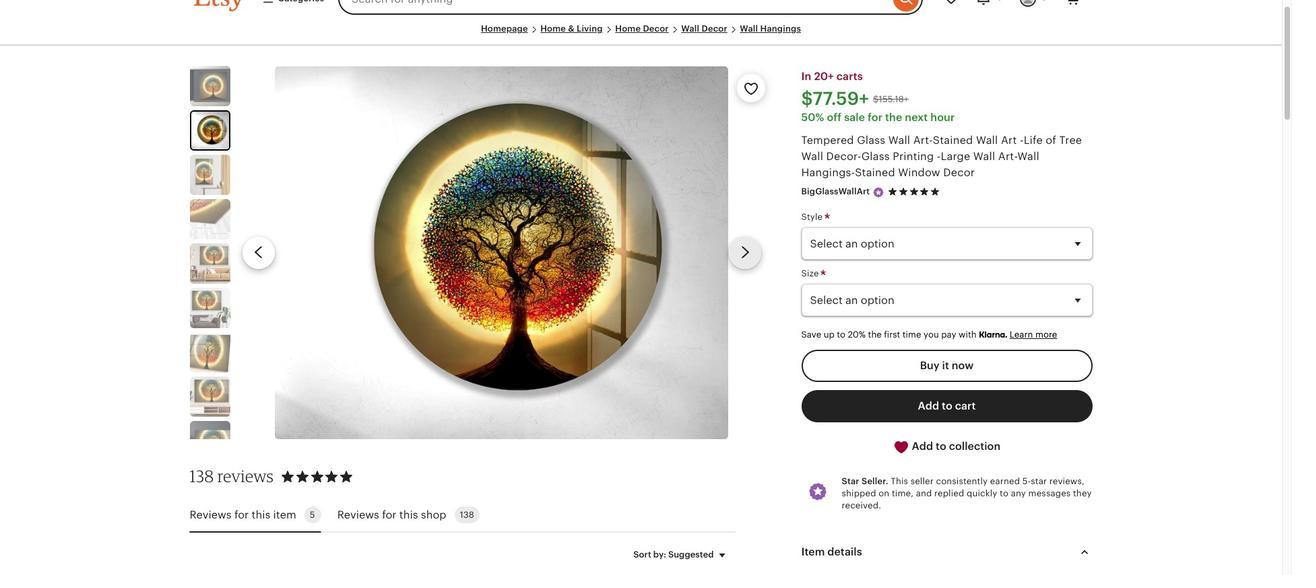 Task type: describe. For each thing, give the bounding box(es) containing it.
reviews for reviews for this shop
[[337, 510, 379, 521]]

reviews,
[[1049, 477, 1084, 487]]

life
[[1024, 135, 1043, 146]]

menu bar containing homepage
[[194, 23, 1088, 46]]

the for 20%
[[868, 330, 882, 340]]

bigglasswallart link
[[801, 187, 870, 197]]

20%
[[848, 330, 866, 340]]

next
[[905, 112, 928, 123]]

138 for 138 reviews
[[190, 467, 214, 487]]

home & living
[[540, 24, 603, 34]]

sort by: suggested button
[[623, 542, 740, 570]]

received.
[[842, 501, 881, 511]]

this for item
[[252, 510, 270, 521]]

home decor link
[[615, 24, 669, 34]]

tempered glass wall art-stained wall art life of tree wall image 5 image
[[190, 244, 230, 284]]

homepage link
[[481, 24, 528, 34]]

any
[[1011, 489, 1026, 499]]

wall decor link
[[681, 24, 727, 34]]

you
[[924, 330, 939, 340]]

tempered glass wall art-stained wall art life of tree wall image 8 image
[[190, 377, 230, 418]]

add to cart button
[[801, 391, 1092, 423]]

home decor
[[615, 24, 669, 34]]

5-
[[1022, 477, 1031, 487]]

to right the up
[[837, 330, 845, 340]]

decor inside "tempered glass wall art-stained wall art -life of tree wall decor-glass printing -large wall art-wall hangings-stained window decor"
[[943, 167, 975, 179]]

wall hangings
[[740, 24, 801, 34]]

hangings
[[760, 24, 801, 34]]

time,
[[892, 489, 914, 499]]

large
[[941, 151, 970, 163]]

wall left hangings
[[740, 24, 758, 34]]

50%
[[801, 112, 824, 123]]

reviews
[[217, 467, 274, 487]]

pay
[[941, 330, 956, 340]]

quickly
[[967, 489, 997, 499]]

1 vertical spatial glass
[[861, 151, 890, 163]]

shipped
[[842, 489, 876, 499]]

up
[[824, 330, 835, 340]]

$77.59+ $155.18+
[[801, 89, 909, 109]]

suggested
[[668, 551, 714, 561]]

star
[[842, 477, 859, 487]]

klarna.
[[979, 330, 1007, 340]]

star
[[1031, 477, 1047, 487]]

wall hangings link
[[740, 24, 801, 34]]

add for add to collection
[[912, 441, 933, 453]]

learn more button
[[1010, 330, 1057, 340]]

$77.59+
[[801, 89, 869, 109]]

window
[[898, 167, 940, 179]]

20+
[[814, 71, 834, 82]]

save
[[801, 330, 821, 340]]

wall decor
[[681, 24, 727, 34]]

in
[[801, 71, 811, 82]]

time
[[903, 330, 921, 340]]

to left cart at the bottom
[[942, 401, 952, 412]]

now
[[952, 360, 974, 372]]

learn
[[1010, 330, 1033, 340]]

tempered glass wall art-stained wall art life of tree wall image 3 image
[[190, 155, 230, 195]]

tempered
[[801, 135, 854, 146]]

it
[[942, 360, 949, 372]]

and
[[916, 489, 932, 499]]

$155.18+
[[873, 94, 909, 104]]

reviews for this shop
[[337, 510, 446, 521]]

tree
[[1059, 135, 1082, 146]]

off
[[827, 112, 842, 123]]

size
[[801, 269, 821, 279]]

item details
[[801, 547, 862, 559]]

hangings-
[[801, 167, 855, 179]]

buy
[[920, 360, 940, 372]]

buy it now button
[[801, 350, 1092, 382]]

homepage
[[481, 24, 528, 34]]

add to collection
[[909, 441, 1001, 453]]

138 for 138
[[460, 511, 474, 521]]

decor for wall decor
[[702, 24, 727, 34]]

add to cart
[[918, 401, 976, 412]]

save up to 20% the first time you pay with klarna. learn more
[[801, 330, 1057, 340]]

decor-
[[826, 151, 861, 163]]

shop
[[421, 510, 446, 521]]

1 vertical spatial art-
[[998, 151, 1017, 163]]

of
[[1046, 135, 1056, 146]]

tempered glass wall art-stained wall art life of tree wall image 1 image
[[190, 66, 230, 107]]

seller
[[911, 477, 934, 487]]



Task type: locate. For each thing, give the bounding box(es) containing it.
glass up the star_seller "icon" at the top right of page
[[861, 151, 890, 163]]

add for add to cart
[[918, 401, 939, 412]]

banner
[[169, 0, 1113, 23]]

the left first
[[868, 330, 882, 340]]

in 20+ carts
[[801, 71, 863, 82]]

0 horizontal spatial art-
[[913, 135, 933, 146]]

0 horizontal spatial 138
[[190, 467, 214, 487]]

with
[[959, 330, 977, 340]]

138 reviews
[[190, 467, 274, 487]]

tempered glass wall art-stained wall art -life of tree wall decor-glass printing -large wall art-wall hangings-stained window decor
[[801, 135, 1082, 179]]

the down $155.18+
[[885, 112, 902, 123]]

on
[[879, 489, 889, 499]]

tab list containing reviews for this item
[[190, 499, 735, 534]]

for for reviews for this item
[[234, 510, 249, 521]]

0 horizontal spatial reviews
[[190, 510, 232, 521]]

2 horizontal spatial for
[[868, 112, 883, 123]]

details
[[827, 547, 862, 559]]

0 horizontal spatial this
[[252, 510, 270, 521]]

stained up the star_seller "icon" at the top right of page
[[855, 167, 895, 179]]

wall down life
[[1017, 151, 1039, 163]]

for for reviews for this shop
[[382, 510, 396, 521]]

0 vertical spatial glass
[[857, 135, 885, 146]]

&
[[568, 24, 574, 34]]

tempered glass wall art-stained wall art life of tree wall image 4 image
[[190, 200, 230, 240]]

reviews for this item
[[190, 510, 296, 521]]

wall left art
[[976, 135, 998, 146]]

1 horizontal spatial the
[[885, 112, 902, 123]]

living
[[577, 24, 603, 34]]

0 horizontal spatial decor
[[643, 24, 669, 34]]

seller.
[[862, 477, 888, 487]]

bigglasswallart
[[801, 187, 870, 197]]

wall right large
[[973, 151, 995, 163]]

to left 'collection'
[[936, 441, 946, 453]]

home
[[540, 24, 566, 34], [615, 24, 641, 34]]

- up window
[[937, 151, 941, 163]]

add left cart at the bottom
[[918, 401, 939, 412]]

- right art
[[1020, 135, 1024, 146]]

0 horizontal spatial -
[[937, 151, 941, 163]]

for
[[868, 112, 883, 123], [234, 510, 249, 521], [382, 510, 396, 521]]

home down search for anything text field
[[615, 24, 641, 34]]

to
[[837, 330, 845, 340], [942, 401, 952, 412], [936, 441, 946, 453], [1000, 489, 1009, 499]]

consistently
[[936, 477, 988, 487]]

to down earned
[[1000, 489, 1009, 499]]

reviews right 5
[[337, 510, 379, 521]]

add
[[918, 401, 939, 412], [912, 441, 933, 453]]

sort by: suggested
[[633, 551, 714, 561]]

tab list
[[190, 499, 735, 534]]

hour
[[931, 112, 955, 123]]

1 horizontal spatial decor
[[702, 24, 727, 34]]

item
[[801, 547, 825, 559]]

0 vertical spatial art-
[[913, 135, 933, 146]]

50% off sale for the next hour
[[801, 112, 955, 123]]

more
[[1035, 330, 1057, 340]]

tempered glass wall art-stained wall art life of tree wall image 7 image
[[190, 333, 230, 373]]

decor for home decor
[[643, 24, 669, 34]]

2 this from the left
[[399, 510, 418, 521]]

138 right shop
[[460, 511, 474, 521]]

decor down search for anything text field
[[643, 24, 669, 34]]

-
[[1020, 135, 1024, 146], [937, 151, 941, 163]]

1 horizontal spatial stained
[[933, 135, 973, 146]]

2 reviews from the left
[[337, 510, 379, 521]]

art- down art
[[998, 151, 1017, 163]]

wall down tempered
[[801, 151, 823, 163]]

0 vertical spatial stained
[[933, 135, 973, 146]]

1 horizontal spatial art-
[[998, 151, 1017, 163]]

1 vertical spatial -
[[937, 151, 941, 163]]

1 home from the left
[[540, 24, 566, 34]]

home left &
[[540, 24, 566, 34]]

0 horizontal spatial the
[[868, 330, 882, 340]]

item details button
[[789, 537, 1104, 569]]

tempered glass wall art-stained wall art life of tree wall image 6 image
[[190, 288, 230, 329]]

collection
[[949, 441, 1001, 453]]

for right the sale
[[868, 112, 883, 123]]

Search for anything text field
[[338, 0, 890, 15]]

add up seller at bottom
[[912, 441, 933, 453]]

2 home from the left
[[615, 24, 641, 34]]

5
[[310, 511, 315, 521]]

earned
[[990, 477, 1020, 487]]

0 vertical spatial 138
[[190, 467, 214, 487]]

this for shop
[[399, 510, 418, 521]]

star_seller image
[[873, 186, 885, 199]]

reviews for reviews for this item
[[190, 510, 232, 521]]

1 horizontal spatial this
[[399, 510, 418, 521]]

1 vertical spatial add
[[912, 441, 933, 453]]

decor left the wall hangings
[[702, 24, 727, 34]]

1 horizontal spatial tempered glass wall art-stained wall art life of tree wall image 2 image
[[275, 66, 728, 440]]

the for for
[[885, 112, 902, 123]]

0 horizontal spatial tempered glass wall art-stained wall art life of tree wall image 2 image
[[191, 112, 229, 150]]

star seller.
[[842, 477, 888, 487]]

138 inside tab list
[[460, 511, 474, 521]]

reviews down 138 reviews
[[190, 510, 232, 521]]

style
[[801, 212, 825, 222]]

add to collection button
[[801, 431, 1092, 464]]

replied
[[934, 489, 964, 499]]

reviews
[[190, 510, 232, 521], [337, 510, 379, 521]]

stained up large
[[933, 135, 973, 146]]

home for home & living
[[540, 24, 566, 34]]

this left shop
[[399, 510, 418, 521]]

to inside the this seller consistently earned 5-star reviews, shipped on time, and replied quickly to any messages they received.
[[1000, 489, 1009, 499]]

tempered glass wall art-stained wall art life of tree wall image 2 image
[[275, 66, 728, 440], [191, 112, 229, 150]]

art
[[1001, 135, 1017, 146]]

for left shop
[[382, 510, 396, 521]]

for down the "reviews"
[[234, 510, 249, 521]]

0 horizontal spatial for
[[234, 510, 249, 521]]

138 left the "reviews"
[[190, 467, 214, 487]]

wall
[[681, 24, 699, 34], [740, 24, 758, 34], [888, 135, 910, 146], [976, 135, 998, 146], [801, 151, 823, 163], [973, 151, 995, 163], [1017, 151, 1039, 163]]

buy it now
[[920, 360, 974, 372]]

0 vertical spatial the
[[885, 112, 902, 123]]

1 vertical spatial the
[[868, 330, 882, 340]]

this
[[252, 510, 270, 521], [399, 510, 418, 521]]

they
[[1073, 489, 1092, 499]]

0 horizontal spatial stained
[[855, 167, 895, 179]]

this left item
[[252, 510, 270, 521]]

None search field
[[338, 0, 923, 15]]

this
[[891, 477, 908, 487]]

home & living link
[[540, 24, 603, 34]]

0 horizontal spatial home
[[540, 24, 566, 34]]

printing
[[893, 151, 934, 163]]

1 horizontal spatial for
[[382, 510, 396, 521]]

1 horizontal spatial 138
[[460, 511, 474, 521]]

glass down 50% off sale for the next hour
[[857, 135, 885, 146]]

first
[[884, 330, 900, 340]]

wall up printing
[[888, 135, 910, 146]]

art- up printing
[[913, 135, 933, 146]]

messages
[[1028, 489, 1071, 499]]

1 reviews from the left
[[190, 510, 232, 521]]

2 horizontal spatial decor
[[943, 167, 975, 179]]

1 horizontal spatial reviews
[[337, 510, 379, 521]]

carts
[[837, 71, 863, 82]]

home for home decor
[[615, 24, 641, 34]]

1 vertical spatial stained
[[855, 167, 895, 179]]

art-
[[913, 135, 933, 146], [998, 151, 1017, 163]]

menu bar
[[194, 23, 1088, 46]]

1 horizontal spatial home
[[615, 24, 641, 34]]

0 vertical spatial add
[[918, 401, 939, 412]]

wall right home decor
[[681, 24, 699, 34]]

1 this from the left
[[252, 510, 270, 521]]

1 vertical spatial 138
[[460, 511, 474, 521]]

this seller consistently earned 5-star reviews, shipped on time, and replied quickly to any messages they received.
[[842, 477, 1092, 511]]

decor
[[643, 24, 669, 34], [702, 24, 727, 34], [943, 167, 975, 179]]

sale
[[844, 112, 865, 123]]

by:
[[653, 551, 666, 561]]

decor down large
[[943, 167, 975, 179]]

1 horizontal spatial -
[[1020, 135, 1024, 146]]

sort
[[633, 551, 651, 561]]

cart
[[955, 401, 976, 412]]

0 vertical spatial -
[[1020, 135, 1024, 146]]

item
[[273, 510, 296, 521]]

stained
[[933, 135, 973, 146], [855, 167, 895, 179]]



Task type: vqa. For each thing, say whether or not it's contained in the screenshot.
star_seller icon
yes



